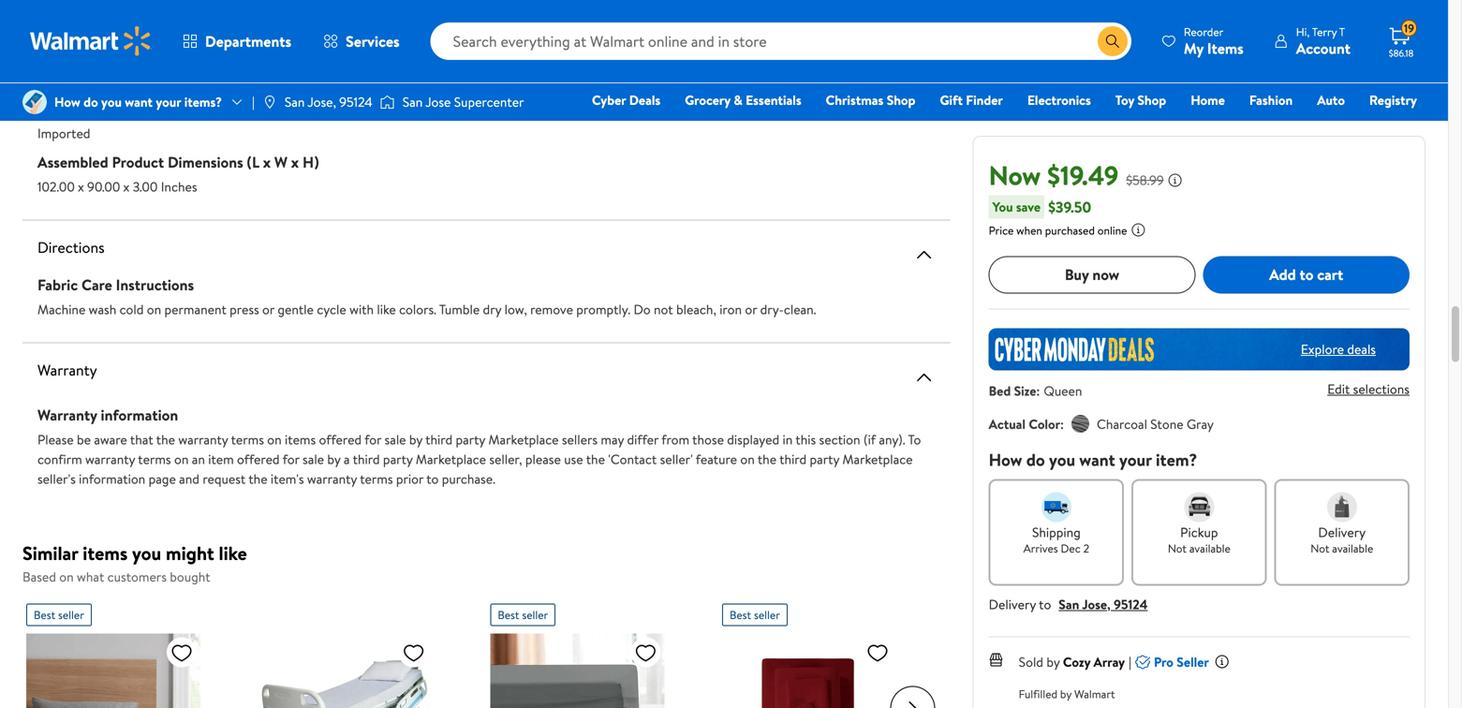 Task type: vqa. For each thing, say whether or not it's contained in the screenshot.


Task type: locate. For each thing, give the bounding box(es) containing it.
1 vertical spatial terms
[[138, 450, 171, 469]]

services button
[[307, 19, 416, 64]]

1 horizontal spatial  image
[[380, 93, 395, 112]]

now
[[1093, 264, 1120, 285]]

(if
[[864, 431, 876, 449]]

: for size
[[1037, 382, 1041, 400]]

you
[[101, 93, 122, 111], [1050, 448, 1076, 472], [132, 540, 161, 566]]

on right cold
[[147, 300, 161, 319]]

best
[[34, 607, 55, 623], [498, 607, 520, 623], [730, 607, 752, 623]]

1 seller from the left
[[58, 607, 84, 623]]

mainstays ultra soft high quality adult/teen microfiber bed sheet set, twin-xl, rich black, 3 piece image
[[722, 634, 897, 708]]

available
[[1190, 540, 1231, 556], [1333, 540, 1374, 556]]

$86.18
[[1390, 47, 1414, 60]]

san up the w
[[285, 93, 305, 111]]

2 best seller from the left
[[498, 607, 548, 623]]

0 vertical spatial warranty
[[178, 431, 228, 449]]

marketplace down (if
[[843, 450, 913, 469]]

1 vertical spatial like
[[219, 540, 247, 566]]

0 horizontal spatial  image
[[262, 95, 277, 110]]

dec
[[1061, 540, 1081, 556]]

terms left prior
[[360, 470, 393, 488]]

want down charcoal
[[1080, 448, 1116, 472]]

offered
[[319, 431, 362, 449], [237, 450, 280, 469]]

1 vertical spatial how
[[989, 448, 1023, 472]]

third up purchase.
[[426, 431, 453, 449]]

best seller
[[34, 607, 84, 623], [498, 607, 548, 623], [730, 607, 780, 623]]

debit
[[1305, 117, 1338, 135]]

add to cart
[[1270, 264, 1344, 285]]

to
[[1300, 264, 1314, 285], [427, 470, 439, 488], [1039, 595, 1052, 614]]

manufacturer
[[37, 45, 127, 66]]

on inside "similar items you might like based on what customers bought"
[[59, 568, 74, 586]]

: for color
[[1061, 415, 1065, 433]]

marketplace up seller,
[[489, 431, 559, 449]]

best seller for subrtex bedding fitted sheet stain resistant soft brushed microfiber single 1 fitted sheet for mattress (full, light gray) image
[[498, 607, 548, 623]]

0 horizontal spatial jose,
[[308, 93, 336, 111]]

available down intent image for pickup
[[1190, 540, 1231, 556]]

1 not from the left
[[1168, 540, 1187, 556]]

warranty inside warranty information please be aware that the warranty terms on items offered for sale by third party marketplace sellers may differ from those displayed in this section (if any). to confirm warranty terms on an item offered for sale by a third party marketplace seller, please use the 'contact seller' feature on the third party marketplace seller's information page and request the item's warranty terms prior to purchase.
[[37, 405, 97, 425]]

2 horizontal spatial warranty
[[307, 470, 357, 488]]

1 warranty from the top
[[37, 360, 97, 380]]

1 available from the left
[[1190, 540, 1231, 556]]

0 horizontal spatial shop
[[887, 91, 916, 109]]

0 horizontal spatial third
[[353, 450, 380, 469]]

$58.99
[[1127, 171, 1164, 189]]

actual
[[989, 415, 1026, 433]]

fulfilled
[[1019, 686, 1058, 702]]

sale up prior
[[385, 431, 406, 449]]

home
[[1191, 91, 1226, 109]]

iron
[[720, 300, 742, 319]]

warranty up please
[[37, 405, 97, 425]]

to right prior
[[427, 470, 439, 488]]

electronics
[[1028, 91, 1091, 109]]

2 warranty from the top
[[37, 405, 97, 425]]

warranty down a
[[307, 470, 357, 488]]

1 vertical spatial you
[[1050, 448, 1076, 472]]

0 vertical spatial 95124
[[339, 93, 373, 111]]

95124 up array on the right of the page
[[1114, 595, 1148, 614]]

1 vertical spatial warranty
[[37, 405, 97, 425]]

you down '183ln-'
[[101, 93, 122, 111]]

shop
[[887, 91, 916, 109], [1138, 91, 1167, 109]]

seller,
[[489, 450, 522, 469]]

best seller for mainstays ultra soft high quality adult/teen microfiber bed sheet set, twin-xl, rich black, 3 piece image
[[730, 607, 780, 623]]

2 shop from the left
[[1138, 91, 1167, 109]]

1 best seller from the left
[[34, 607, 84, 623]]

information up that
[[101, 405, 178, 425]]

section
[[820, 431, 861, 449]]

terms up page
[[138, 450, 171, 469]]

0 horizontal spatial you
[[101, 93, 122, 111]]

2 available from the left
[[1333, 540, 1374, 556]]

$19.49
[[1048, 157, 1119, 194]]

0 vertical spatial do
[[84, 93, 98, 111]]

1 vertical spatial want
[[1080, 448, 1116, 472]]

1 horizontal spatial your
[[1120, 448, 1152, 472]]

sellers
[[562, 431, 598, 449]]

how down the actual
[[989, 448, 1023, 472]]

do for how do you want your item?
[[1027, 448, 1046, 472]]

not down intent image for pickup
[[1168, 540, 1187, 556]]

do down color
[[1027, 448, 1046, 472]]

0 horizontal spatial do
[[84, 93, 98, 111]]

0 vertical spatial to
[[1300, 264, 1314, 285]]

 image
[[380, 93, 395, 112], [262, 95, 277, 110]]

charcoal stone gray
[[1097, 415, 1214, 433]]

2 horizontal spatial you
[[1050, 448, 1076, 472]]

san for san jose supercenter
[[403, 93, 423, 111]]

directions
[[37, 237, 105, 258]]

2 horizontal spatial product group
[[722, 596, 913, 708]]

like inside "similar items you might like based on what customers bought"
[[219, 540, 247, 566]]

1 horizontal spatial 95124
[[1114, 595, 1148, 614]]

information
[[101, 405, 178, 425], [79, 470, 145, 488]]

h)
[[303, 152, 319, 172]]

183ln-
[[88, 71, 128, 89]]

0 horizontal spatial :
[[1037, 382, 1041, 400]]

2 best from the left
[[498, 607, 520, 623]]

on down displayed
[[741, 450, 755, 469]]

1 horizontal spatial how
[[989, 448, 1023, 472]]

party up prior
[[383, 450, 413, 469]]

want for item?
[[1080, 448, 1116, 472]]

to inside button
[[1300, 264, 1314, 285]]

0 vertical spatial how
[[54, 93, 80, 111]]

95124 down services dropdown button
[[339, 93, 373, 111]]

best for mainstays extra soft adult jersey bed sheet set, twin-xl, grey heather, 3 pieces image
[[34, 607, 55, 623]]

product group
[[26, 596, 217, 708], [490, 596, 681, 708], [722, 596, 913, 708]]

0 horizontal spatial best
[[34, 607, 55, 623]]

1 product group from the left
[[26, 596, 217, 708]]

jose, up "h)"
[[308, 93, 336, 111]]

delivery for to
[[989, 595, 1036, 614]]

| right items?
[[252, 93, 255, 111]]

use
[[564, 450, 583, 469]]

0 vertical spatial you
[[101, 93, 122, 111]]

san
[[285, 93, 305, 111], [403, 93, 423, 111], [1059, 595, 1080, 614]]

0 vertical spatial :
[[1037, 382, 1041, 400]]

party down the section at bottom
[[810, 450, 840, 469]]

delivery up sold
[[989, 595, 1036, 614]]

0 horizontal spatial sale
[[303, 450, 324, 469]]

2 vertical spatial to
[[1039, 595, 1052, 614]]

textiles
[[166, 98, 216, 119]]

you up customers
[[132, 540, 161, 566]]

bed
[[989, 382, 1011, 400]]

seller
[[1177, 653, 1210, 671]]

0 horizontal spatial to
[[427, 470, 439, 488]]

1 horizontal spatial to
[[1039, 595, 1052, 614]]

 image left san jose, 95124
[[262, 95, 277, 110]]

shop right christmas on the right top of the page
[[887, 91, 916, 109]]

like right the might
[[219, 540, 247, 566]]

want down q-
[[125, 93, 153, 111]]

items inside warranty information please be aware that the warranty terms on items offered for sale by third party marketplace sellers may differ from those displayed in this section (if any). to confirm warranty terms on an item offered for sale by a third party marketplace seller, please use the 'contact seller' feature on the third party marketplace seller's information page and request the item's warranty terms prior to purchase.
[[285, 431, 316, 449]]

the right use
[[586, 450, 605, 469]]

sale up "item's"
[[303, 450, 324, 469]]

1 horizontal spatial do
[[1027, 448, 1046, 472]]

shipping
[[1033, 523, 1081, 541]]

1 best from the left
[[34, 607, 55, 623]]

san jose supercenter
[[403, 93, 524, 111]]

do down nb-
[[84, 93, 98, 111]]

(l
[[247, 152, 260, 172]]

san left jose at the left top of the page
[[403, 93, 423, 111]]

on
[[147, 300, 161, 319], [267, 431, 282, 449], [174, 450, 189, 469], [741, 450, 755, 469], [59, 568, 74, 586]]

offered up a
[[319, 431, 362, 449]]

0 horizontal spatial or
[[262, 300, 275, 319]]

95124
[[339, 93, 373, 111], [1114, 595, 1148, 614]]

1 vertical spatial offered
[[237, 450, 280, 469]]

0 vertical spatial warranty
[[37, 360, 97, 380]]

 image left jose at the left top of the page
[[380, 93, 395, 112]]

gift
[[940, 91, 963, 109]]

best for mainstays ultra soft high quality adult/teen microfiber bed sheet set, twin-xl, rich black, 3 piece image
[[730, 607, 752, 623]]

not inside delivery not available
[[1311, 540, 1330, 556]]

3 best seller from the left
[[730, 607, 780, 623]]

your down charcoal
[[1120, 448, 1152, 472]]

1 horizontal spatial best
[[498, 607, 520, 623]]

0 vertical spatial like
[[377, 300, 396, 319]]

 image for san jose, 95124
[[262, 95, 277, 110]]

1 horizontal spatial available
[[1333, 540, 1374, 556]]

marketplace up purchase.
[[416, 450, 486, 469]]

registry link
[[1362, 90, 1426, 110]]

in
[[783, 431, 793, 449]]

wm-
[[37, 71, 65, 89]]

from
[[662, 431, 690, 449]]

to for add
[[1300, 264, 1314, 285]]

best up subrtex bedding fitted sheet stain resistant soft brushed microfiber single 1 fitted sheet for mattress (full, light gray) image
[[498, 607, 520, 623]]

1 horizontal spatial terms
[[231, 431, 264, 449]]

items up what
[[83, 540, 128, 566]]

2 horizontal spatial san
[[1059, 595, 1080, 614]]

warranty for warranty information please be aware that the warranty terms on items offered for sale by third party marketplace sellers may differ from those displayed in this section (if any). to confirm warranty terms on an item offered for sale by a third party marketplace seller, please use the 'contact seller' feature on the third party marketplace seller's information page and request the item's warranty terms prior to purchase.
[[37, 405, 97, 425]]

0 horizontal spatial not
[[1168, 540, 1187, 556]]

party
[[456, 431, 485, 449], [383, 450, 413, 469], [810, 450, 840, 469]]

1 vertical spatial information
[[79, 470, 145, 488]]

pro seller
[[1154, 653, 1210, 671]]

or right "press"
[[262, 300, 275, 319]]

by left a
[[327, 450, 341, 469]]

explore deals
[[1302, 340, 1377, 358]]

1 horizontal spatial like
[[377, 300, 396, 319]]

0 vertical spatial items
[[285, 431, 316, 449]]

origin
[[112, 98, 154, 119]]

want
[[125, 93, 153, 111], [1080, 448, 1116, 472]]

buy now
[[1065, 264, 1120, 285]]

confirm
[[37, 450, 82, 469]]

 image
[[22, 90, 47, 114]]

1 vertical spatial sale
[[303, 450, 324, 469]]

do for how do you want your items?
[[84, 93, 98, 111]]

0 vertical spatial want
[[125, 93, 153, 111]]

my
[[1184, 38, 1204, 59]]

third down in at the right bottom of page
[[780, 450, 807, 469]]

cart
[[1318, 264, 1344, 285]]

0 horizontal spatial terms
[[138, 450, 171, 469]]

party up purchase.
[[456, 431, 485, 449]]

2 vertical spatial warranty
[[307, 470, 357, 488]]

like inside fabric care instructions machine wash cold on permanent press or gentle cycle with like colors. tumble dry low, remove promptly. do not bleach, iron or dry-clean.
[[377, 300, 396, 319]]

best seller up mainstays ultra soft high quality adult/teen microfiber bed sheet set, twin-xl, rich black, 3 piece image
[[730, 607, 780, 623]]

best seller up subrtex bedding fitted sheet stain resistant soft brushed microfiber single 1 fitted sheet for mattress (full, light gray) image
[[498, 607, 548, 623]]

intent image for pickup image
[[1185, 492, 1215, 522]]

edit
[[1328, 380, 1351, 398]]

or right the "iron"
[[745, 300, 757, 319]]

san down dec
[[1059, 595, 1080, 614]]

dry-
[[761, 300, 784, 319]]

how down nb-
[[54, 93, 80, 111]]

: left queen on the bottom
[[1037, 382, 1041, 400]]

1 or from the left
[[262, 300, 275, 319]]

auto
[[1318, 91, 1346, 109]]

1 horizontal spatial or
[[745, 300, 757, 319]]

do
[[634, 300, 651, 319]]

add to favorites list, subrtex bedding fitted sheet stain resistant soft brushed microfiber single 1 fitted sheet for mattress (full, light gray) image
[[635, 641, 657, 665]]

feature
[[696, 450, 737, 469]]

| right array on the right of the page
[[1129, 653, 1132, 671]]

cycle
[[317, 300, 347, 319]]

2 not from the left
[[1311, 540, 1330, 556]]

how do you want your item?
[[989, 448, 1198, 472]]

0 horizontal spatial san
[[285, 93, 305, 111]]

3 best from the left
[[730, 607, 752, 623]]

1 vertical spatial to
[[427, 470, 439, 488]]

warranty image
[[913, 366, 936, 389]]

2 horizontal spatial best
[[730, 607, 752, 623]]

2 seller from the left
[[522, 607, 548, 623]]

1 horizontal spatial sale
[[385, 431, 406, 449]]

items inside "similar items you might like based on what customers bought"
[[83, 540, 128, 566]]

delivery to san jose, 95124
[[989, 595, 1148, 614]]

1 horizontal spatial shop
[[1138, 91, 1167, 109]]

gift finder link
[[932, 90, 1012, 110]]

directions image
[[913, 244, 936, 266]]

x left "3.00"
[[123, 178, 130, 196]]

1 vertical spatial delivery
[[989, 595, 1036, 614]]

seller down what
[[58, 607, 84, 623]]

how for how do you want your item?
[[989, 448, 1023, 472]]

toy shop
[[1116, 91, 1167, 109]]

best seller for mainstays extra soft adult jersey bed sheet set, twin-xl, grey heather, 3 pieces image
[[34, 607, 84, 623]]

of
[[94, 98, 108, 119]]

1 horizontal spatial san
[[403, 93, 423, 111]]

1 horizontal spatial delivery
[[1319, 523, 1366, 541]]

you down color
[[1050, 448, 1076, 472]]

0 horizontal spatial delivery
[[989, 595, 1036, 614]]

online
[[1098, 222, 1128, 238]]

christmas shop
[[826, 91, 916, 109]]

like right with
[[377, 300, 396, 319]]

delivery inside delivery not available
[[1319, 523, 1366, 541]]

0 vertical spatial terms
[[231, 431, 264, 449]]

available inside delivery not available
[[1333, 540, 1374, 556]]

supercenter
[[454, 93, 524, 111]]

on left what
[[59, 568, 74, 586]]

0 horizontal spatial seller
[[58, 607, 84, 623]]

|
[[252, 93, 255, 111], [1129, 653, 1132, 671]]

0 horizontal spatial items
[[83, 540, 128, 566]]

warranty for warranty
[[37, 360, 97, 380]]

1 horizontal spatial items
[[285, 431, 316, 449]]

seller up mainstays ultra soft high quality adult/teen microfiber bed sheet set, twin-xl, rich black, 3 piece image
[[754, 607, 780, 623]]

you for how do you want your items?
[[101, 93, 122, 111]]

warranty up an
[[178, 431, 228, 449]]

with
[[350, 300, 374, 319]]

best down the based
[[34, 607, 55, 623]]

terms up item
[[231, 431, 264, 449]]

you for similar items you might like based on what customers bought
[[132, 540, 161, 566]]

the right that
[[156, 431, 175, 449]]

your for item?
[[1120, 448, 1152, 472]]

buy now button
[[989, 256, 1196, 294]]

0 horizontal spatial want
[[125, 93, 153, 111]]

you save $39.50
[[993, 197, 1092, 217]]

to down arrives
[[1039, 595, 1052, 614]]

best up mainstays ultra soft high quality adult/teen microfiber bed sheet set, twin-xl, rich black, 3 piece image
[[730, 607, 752, 623]]

machine
[[37, 300, 86, 319]]

0 horizontal spatial warranty
[[85, 450, 135, 469]]

your down gry
[[156, 93, 181, 111]]

2 horizontal spatial best seller
[[730, 607, 780, 623]]

0 vertical spatial delivery
[[1319, 523, 1366, 541]]

1 vertical spatial warranty
[[85, 450, 135, 469]]

you for how do you want your item?
[[1050, 448, 1076, 472]]

add to favorites list, white classic fitted hospital bed sheet, soft jersey knitted t-shirt quality [1 pack] image
[[403, 641, 425, 665]]

1 vertical spatial your
[[1120, 448, 1152, 472]]

1 vertical spatial do
[[1027, 448, 1046, 472]]

fulfilled by walmart
[[1019, 686, 1116, 702]]

0 horizontal spatial how
[[54, 93, 80, 111]]

1 horizontal spatial for
[[365, 431, 382, 449]]

1 horizontal spatial seller
[[522, 607, 548, 623]]

1 horizontal spatial party
[[456, 431, 485, 449]]

0 horizontal spatial available
[[1190, 540, 1231, 556]]

x right the w
[[291, 152, 299, 172]]

item
[[208, 450, 234, 469]]

not
[[1168, 540, 1187, 556], [1311, 540, 1330, 556]]

on up "item's"
[[267, 431, 282, 449]]

on left an
[[174, 450, 189, 469]]

best seller down the based
[[34, 607, 84, 623]]

item's
[[271, 470, 304, 488]]

0 horizontal spatial best seller
[[34, 607, 84, 623]]

add to favorites list, mainstays ultra soft high quality adult/teen microfiber bed sheet set, twin-xl, rich black, 3 piece image
[[867, 641, 889, 665]]

shop right toy
[[1138, 91, 1167, 109]]

1 horizontal spatial product group
[[490, 596, 681, 708]]

to inside warranty information please be aware that the warranty terms on items offered for sale by third party marketplace sellers may differ from those displayed in this section (if any). to confirm warranty terms on an item offered for sale by a third party marketplace seller, please use the 'contact seller' feature on the third party marketplace seller's information page and request the item's warranty terms prior to purchase.
[[427, 470, 439, 488]]

items up "item's"
[[285, 431, 316, 449]]

similar items you might like based on what customers bought
[[22, 540, 247, 586]]

1 vertical spatial :
[[1061, 415, 1065, 433]]

delivery down intent image for delivery
[[1319, 523, 1366, 541]]

array
[[1094, 653, 1126, 671]]

1 horizontal spatial jose,
[[1083, 595, 1111, 614]]

Walmart Site-Wide search field
[[431, 22, 1132, 60]]

warranty down aware at the bottom left of page
[[85, 450, 135, 469]]

price when purchased online
[[989, 222, 1128, 238]]

: down queen on the bottom
[[1061, 415, 1065, 433]]

not down intent image for delivery
[[1311, 540, 1330, 556]]

0 horizontal spatial party
[[383, 450, 413, 469]]

information down aware at the bottom left of page
[[79, 470, 145, 488]]

1 horizontal spatial |
[[1129, 653, 1132, 671]]

seller up subrtex bedding fitted sheet stain resistant soft brushed microfiber single 1 fitted sheet for mattress (full, light gray) image
[[522, 607, 548, 623]]

by right fulfilled
[[1061, 686, 1072, 702]]

san jose, 95124 button
[[1059, 595, 1148, 614]]

3.00
[[133, 178, 158, 196]]

1 shop from the left
[[887, 91, 916, 109]]

1 horizontal spatial not
[[1311, 540, 1330, 556]]

1 horizontal spatial warranty
[[178, 431, 228, 449]]

0 horizontal spatial product group
[[26, 596, 217, 708]]

offered up "item's"
[[237, 450, 280, 469]]

1 horizontal spatial you
[[132, 540, 161, 566]]

2 or from the left
[[745, 300, 757, 319]]

0 horizontal spatial your
[[156, 93, 181, 111]]

1 horizontal spatial want
[[1080, 448, 1116, 472]]

to left cart
[[1300, 264, 1314, 285]]

3 seller from the left
[[754, 607, 780, 623]]

jose, down 2
[[1083, 595, 1111, 614]]

0 horizontal spatial |
[[252, 93, 255, 111]]

1 vertical spatial 95124
[[1114, 595, 1148, 614]]

walmart image
[[30, 26, 152, 56]]

learn more about strikethrough prices image
[[1168, 173, 1183, 188]]

 image for san jose supercenter
[[380, 93, 395, 112]]

available inside pickup not available
[[1190, 540, 1231, 556]]

a
[[344, 450, 350, 469]]

third right a
[[353, 450, 380, 469]]

2 vertical spatial terms
[[360, 470, 393, 488]]

available down intent image for delivery
[[1333, 540, 1374, 556]]

warranty down machine
[[37, 360, 97, 380]]

not inside pickup not available
[[1168, 540, 1187, 556]]

you inside "similar items you might like based on what customers bought"
[[132, 540, 161, 566]]

fashion
[[1250, 91, 1293, 109]]



Task type: describe. For each thing, give the bounding box(es) containing it.
similar
[[22, 540, 78, 566]]

the left "item's"
[[249, 470, 268, 488]]

displayed
[[727, 431, 780, 449]]

pickup
[[1181, 523, 1219, 541]]

want for items?
[[125, 93, 153, 111]]

not for pickup
[[1168, 540, 1187, 556]]

now
[[989, 157, 1041, 194]]

add to favorites list, mainstays extra soft adult jersey bed sheet set, twin-xl, grey heather, 3 pieces image
[[171, 641, 193, 665]]

gentle
[[278, 300, 314, 319]]

2 horizontal spatial party
[[810, 450, 840, 469]]

search icon image
[[1106, 34, 1121, 49]]

0 vertical spatial jose,
[[308, 93, 336, 111]]

an
[[192, 450, 205, 469]]

deals
[[629, 91, 661, 109]]

0 horizontal spatial marketplace
[[416, 450, 486, 469]]

to for delivery
[[1039, 595, 1052, 614]]

90.00
[[87, 178, 120, 196]]

to
[[908, 431, 922, 449]]

1 horizontal spatial marketplace
[[489, 431, 559, 449]]

registry
[[1370, 91, 1418, 109]]

finder
[[966, 91, 1003, 109]]

2 horizontal spatial third
[[780, 450, 807, 469]]

x left 90.00
[[78, 178, 84, 196]]

essentials
[[746, 91, 802, 109]]

this
[[796, 431, 816, 449]]

hi,
[[1297, 24, 1310, 40]]

1 horizontal spatial third
[[426, 431, 453, 449]]

grocery & essentials
[[685, 91, 802, 109]]

gift finder
[[940, 91, 1003, 109]]

cozy
[[1063, 653, 1091, 671]]

and
[[179, 470, 200, 488]]

prior
[[396, 470, 424, 488]]

care
[[81, 275, 112, 295]]

inches
[[161, 178, 197, 196]]

your for items?
[[156, 93, 181, 111]]

intent image for shipping image
[[1042, 492, 1072, 522]]

seller for mainstays ultra soft high quality adult/teen microfiber bed sheet set, twin-xl, rich black, 3 piece image
[[754, 607, 780, 623]]

tumble
[[439, 300, 480, 319]]

queen
[[1044, 382, 1083, 400]]

edit selections button
[[1328, 380, 1410, 398]]

you
[[993, 197, 1014, 216]]

one debit link
[[1266, 116, 1346, 136]]

nb-
[[65, 71, 88, 89]]

items
[[1208, 38, 1244, 59]]

bed size : queen
[[989, 382, 1083, 400]]

account
[[1297, 38, 1351, 59]]

0 vertical spatial information
[[101, 405, 178, 425]]

edit selections
[[1328, 380, 1410, 398]]

please
[[37, 431, 74, 449]]

pro seller info image
[[1215, 655, 1230, 670]]

christmas
[[826, 91, 884, 109]]

dimensions
[[168, 152, 243, 172]]

subrtex bedding fitted sheet stain resistant soft brushed microfiber single 1 fitted sheet for mattress (full, light gray) image
[[490, 634, 665, 708]]

clean.
[[784, 300, 817, 319]]

not for delivery
[[1311, 540, 1330, 556]]

differ
[[627, 431, 659, 449]]

walmart+
[[1362, 117, 1418, 135]]

'contact
[[608, 450, 657, 469]]

mainstays extra soft adult jersey bed sheet set, twin-xl, grey heather, 3 pieces image
[[26, 634, 201, 708]]

walmart
[[1075, 686, 1116, 702]]

stone
[[1151, 415, 1184, 433]]

seller'
[[660, 450, 693, 469]]

2
[[1084, 540, 1090, 556]]

bought
[[170, 568, 210, 586]]

add to cart button
[[1204, 256, 1410, 294]]

add
[[1270, 264, 1297, 285]]

jose
[[426, 93, 451, 111]]

best for subrtex bedding fitted sheet stain resistant soft brushed microfiber single 1 fitted sheet for mattress (full, light gray) image
[[498, 607, 520, 623]]

color
[[1029, 415, 1061, 433]]

0 horizontal spatial for
[[283, 450, 300, 469]]

0 horizontal spatial offered
[[237, 450, 280, 469]]

2 horizontal spatial terms
[[360, 470, 393, 488]]

services
[[346, 31, 400, 52]]

cyber monday deals image
[[989, 328, 1410, 370]]

seller's
[[37, 470, 76, 488]]

warranty information please be aware that the warranty terms on items offered for sale by third party marketplace sellers may differ from those displayed in this section (if any). to confirm warranty terms on an item offered for sale by a third party marketplace seller, please use the 'contact seller' feature on the third party marketplace seller's information page and request the item's warranty terms prior to purchase.
[[37, 405, 922, 488]]

1 vertical spatial jose,
[[1083, 595, 1111, 614]]

save
[[1017, 197, 1041, 216]]

item?
[[1156, 448, 1198, 472]]

sold by cozy array
[[1019, 653, 1126, 671]]

instructions
[[116, 275, 194, 295]]

charcoal
[[1097, 415, 1148, 433]]

permanent
[[164, 300, 227, 319]]

product
[[112, 152, 164, 172]]

delivery for not
[[1319, 523, 1366, 541]]

terry
[[1313, 24, 1338, 40]]

w
[[274, 152, 288, 172]]

pro
[[1154, 653, 1174, 671]]

0 vertical spatial |
[[252, 93, 255, 111]]

by right sold
[[1047, 653, 1060, 671]]

white classic fitted hospital bed sheet, soft jersey knitted t-shirt quality [1 pack] image
[[258, 634, 433, 708]]

intent image for delivery image
[[1328, 492, 1358, 522]]

2 product group from the left
[[490, 596, 681, 708]]

x right (l
[[263, 152, 271, 172]]

next slide for similar items you might like list image
[[891, 686, 936, 708]]

cyber
[[592, 91, 626, 109]]

1 vertical spatial |
[[1129, 653, 1132, 671]]

by up prior
[[409, 431, 423, 449]]

&
[[734, 91, 743, 109]]

shop for toy shop
[[1138, 91, 1167, 109]]

bleach,
[[677, 300, 717, 319]]

remove
[[530, 300, 573, 319]]

hi, terry t account
[[1297, 24, 1351, 59]]

shop for christmas shop
[[887, 91, 916, 109]]

the down displayed
[[758, 450, 777, 469]]

san for san jose, 95124
[[285, 93, 305, 111]]

3 product group from the left
[[722, 596, 913, 708]]

page
[[149, 470, 176, 488]]

reorder
[[1184, 24, 1224, 40]]

one
[[1274, 117, 1302, 135]]

seller for mainstays extra soft adult jersey bed sheet set, twin-xl, grey heather, 3 pieces image
[[58, 607, 84, 623]]

toy
[[1116, 91, 1135, 109]]

departments
[[205, 31, 292, 52]]

seller for subrtex bedding fitted sheet stain resistant soft brushed microfiber single 1 fitted sheet for mattress (full, light gray) image
[[522, 607, 548, 623]]

shipping arrives dec 2
[[1024, 523, 1090, 556]]

legal information image
[[1131, 222, 1146, 237]]

available for delivery
[[1333, 540, 1374, 556]]

size
[[1014, 382, 1037, 400]]

registry one debit
[[1274, 91, 1418, 135]]

Search search field
[[431, 22, 1132, 60]]

colors.
[[399, 300, 437, 319]]

how do you want your items?
[[54, 93, 222, 111]]

how for how do you want your items?
[[54, 93, 80, 111]]

nestl manufacturer part number wm-nb-183ln-q-gry country of origin - textiles imported assembled product dimensions (l x w x h) 102.00 x 90.00 x 3.00 inches
[[37, 17, 319, 196]]

2 horizontal spatial marketplace
[[843, 450, 913, 469]]

1 horizontal spatial offered
[[319, 431, 362, 449]]

part
[[131, 45, 158, 66]]

on inside fabric care instructions machine wash cold on permanent press or gentle cycle with like colors. tumble dry low, remove promptly. do not bleach, iron or dry-clean.
[[147, 300, 161, 319]]

available for pickup
[[1190, 540, 1231, 556]]



